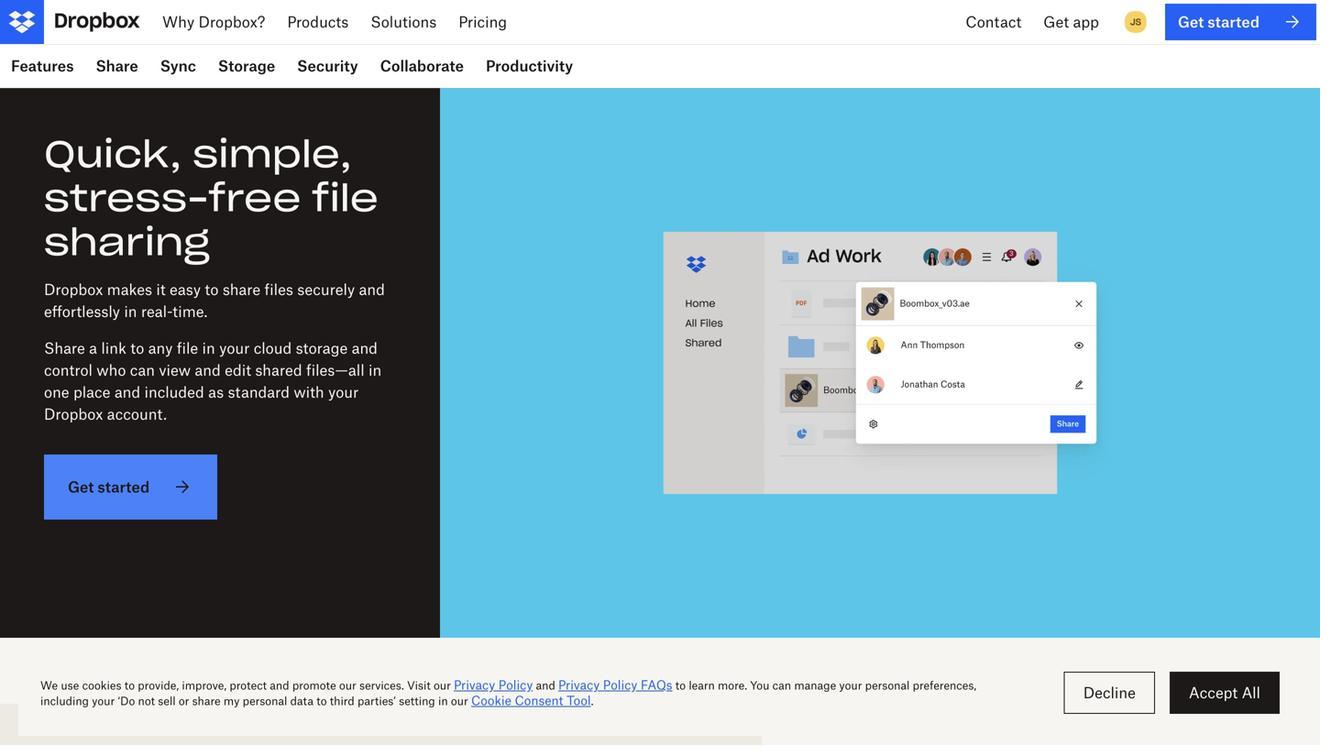 Task type: locate. For each thing, give the bounding box(es) containing it.
dropbox down one
[[44, 405, 103, 423]]

0 vertical spatial file
[[312, 175, 379, 222]]

0 horizontal spatial started
[[98, 478, 150, 496]]

your
[[219, 339, 250, 357], [328, 383, 359, 401]]

1 horizontal spatial get started
[[1178, 13, 1260, 31]]

and up files—all
[[352, 339, 378, 357]]

place
[[73, 383, 110, 401]]

quick, simple, stress-free file sharing
[[44, 131, 379, 266]]

in down time.
[[202, 339, 215, 357]]

0 horizontal spatial get started link
[[44, 455, 217, 520]]

and right securely
[[359, 281, 385, 299]]

share inside dropdown button
[[96, 57, 138, 75]]

started
[[1208, 13, 1260, 31], [98, 478, 150, 496]]

1 horizontal spatial in
[[202, 339, 215, 357]]

1 horizontal spatial to
[[205, 281, 219, 299]]

1 vertical spatial share
[[44, 339, 85, 357]]

makes
[[107, 281, 152, 299]]

contact
[[966, 13, 1022, 31]]

1 horizontal spatial get
[[1044, 13, 1070, 31]]

get started link
[[1166, 4, 1317, 40], [44, 455, 217, 520]]

dropbox?
[[199, 13, 265, 31]]

1 vertical spatial get started link
[[44, 455, 217, 520]]

share button
[[85, 44, 149, 88]]

get started
[[1178, 13, 1260, 31], [68, 478, 150, 496]]

file
[[312, 175, 379, 222], [177, 339, 198, 357]]

why dropbox?
[[162, 13, 265, 31]]

cloud
[[254, 339, 292, 357]]

a view of files saved in a dropbox folder directory that can be shared with specific users image
[[484, 132, 1277, 594]]

1 vertical spatial file
[[177, 339, 198, 357]]

0 vertical spatial share
[[96, 57, 138, 75]]

2 dropbox from the top
[[44, 405, 103, 423]]

pricing
[[459, 13, 507, 31]]

to
[[205, 281, 219, 299], [130, 339, 144, 357]]

dropbox
[[44, 281, 103, 299], [44, 405, 103, 423]]

2 horizontal spatial get
[[1178, 13, 1205, 31]]

your up edit on the left of page
[[219, 339, 250, 357]]

app
[[1074, 13, 1100, 31]]

and up as in the bottom left of the page
[[195, 361, 221, 379]]

to right easy
[[205, 281, 219, 299]]

one
[[44, 383, 69, 401]]

pricing link
[[448, 0, 518, 44]]

and up account.
[[114, 383, 140, 401]]

1 vertical spatial dropbox
[[44, 405, 103, 423]]

2 horizontal spatial in
[[369, 361, 382, 379]]

as
[[208, 383, 224, 401]]

1 horizontal spatial get started link
[[1166, 4, 1317, 40]]

real-
[[141, 303, 173, 321]]

0 horizontal spatial in
[[124, 303, 137, 321]]

0 horizontal spatial your
[[219, 339, 250, 357]]

control
[[44, 361, 93, 379]]

share up control
[[44, 339, 85, 357]]

0 vertical spatial in
[[124, 303, 137, 321]]

1 horizontal spatial your
[[328, 383, 359, 401]]

0 vertical spatial started
[[1208, 13, 1260, 31]]

and
[[359, 281, 385, 299], [352, 339, 378, 357], [195, 361, 221, 379], [114, 383, 140, 401]]

share
[[96, 57, 138, 75], [44, 339, 85, 357]]

0 horizontal spatial get
[[68, 478, 94, 496]]

dropbox up effortlessly on the left of page
[[44, 281, 103, 299]]

get
[[1178, 13, 1205, 31], [1044, 13, 1070, 31], [68, 478, 94, 496]]

sharing
[[44, 219, 210, 266]]

get started down account.
[[68, 478, 150, 496]]

in right files—all
[[369, 361, 382, 379]]

in down makes
[[124, 303, 137, 321]]

get started right "js"
[[1178, 13, 1260, 31]]

1 dropbox from the top
[[44, 281, 103, 299]]

it
[[156, 281, 166, 299]]

to up can
[[130, 339, 144, 357]]

0 horizontal spatial to
[[130, 339, 144, 357]]

0 vertical spatial to
[[205, 281, 219, 299]]

solutions button
[[360, 0, 448, 44]]

get app
[[1044, 13, 1100, 31]]

in inside dropbox makes it easy to share files securely and effortlessly in real-time.
[[124, 303, 137, 321]]

sync button
[[149, 44, 207, 88]]

0 vertical spatial get started link
[[1166, 4, 1317, 40]]

security button
[[286, 44, 369, 88]]

0 vertical spatial dropbox
[[44, 281, 103, 299]]

0 horizontal spatial get started
[[68, 478, 150, 496]]

your down files—all
[[328, 383, 359, 401]]

effortlessly
[[44, 303, 120, 321]]

share a link to any file in your cloud storage and control who can view and edit shared files—all in one place and included as standard with your dropbox account.
[[44, 339, 382, 423]]

share left the sync
[[96, 57, 138, 75]]

file right free
[[312, 175, 379, 222]]

files—all
[[306, 361, 365, 379]]

2 vertical spatial in
[[369, 361, 382, 379]]

1 vertical spatial started
[[98, 478, 150, 496]]

share inside share a link to any file in your cloud storage and control who can view and edit shared files—all in one place and included as standard with your dropbox account.
[[44, 339, 85, 357]]

1 horizontal spatial file
[[312, 175, 379, 222]]

0 vertical spatial get started
[[1178, 13, 1260, 31]]

file up view at the left
[[177, 339, 198, 357]]

0 horizontal spatial file
[[177, 339, 198, 357]]

productivity
[[486, 57, 573, 75]]

dropbox makes it easy to share files securely and effortlessly in real-time.
[[44, 281, 385, 321]]

0 horizontal spatial share
[[44, 339, 85, 357]]

1 horizontal spatial share
[[96, 57, 138, 75]]

free
[[209, 175, 301, 222]]

to inside dropbox makes it easy to share files securely and effortlessly in real-time.
[[205, 281, 219, 299]]

sync
[[160, 57, 196, 75]]

js
[[1131, 16, 1142, 28]]

in
[[124, 303, 137, 321], [202, 339, 215, 357], [369, 361, 382, 379]]

1 vertical spatial to
[[130, 339, 144, 357]]

securely
[[297, 281, 355, 299]]

1 vertical spatial your
[[328, 383, 359, 401]]

easy
[[170, 281, 201, 299]]

any
[[148, 339, 173, 357]]

account.
[[107, 405, 167, 423]]

why dropbox? button
[[151, 0, 276, 44]]

link
[[101, 339, 127, 357]]

why
[[162, 13, 195, 31]]



Task type: describe. For each thing, give the bounding box(es) containing it.
share for share a link to any file in your cloud storage and control who can view and edit shared files—all in one place and included as standard with your dropbox account.
[[44, 339, 85, 357]]

share
[[223, 281, 261, 299]]

files
[[265, 281, 293, 299]]

collaborate button
[[369, 44, 475, 88]]

time.
[[173, 303, 208, 321]]

contact button
[[955, 0, 1033, 44]]

standard
[[228, 383, 290, 401]]

get app button
[[1033, 0, 1111, 44]]

security
[[297, 57, 358, 75]]

file inside quick, simple, stress-free file sharing
[[312, 175, 379, 222]]

products button
[[276, 0, 360, 44]]

shared
[[255, 361, 302, 379]]

productivity button
[[475, 44, 584, 88]]

edit
[[225, 361, 251, 379]]

js button
[[1122, 7, 1151, 37]]

a
[[89, 339, 97, 357]]

0 vertical spatial your
[[219, 339, 250, 357]]

get inside dropdown button
[[1044, 13, 1070, 31]]

storage button
[[207, 44, 286, 88]]

simple,
[[193, 131, 352, 177]]

dropbox inside share a link to any file in your cloud storage and control who can view and edit shared files—all in one place and included as standard with your dropbox account.
[[44, 405, 103, 423]]

features link
[[0, 44, 85, 88]]

with
[[294, 383, 324, 401]]

1 vertical spatial get started
[[68, 478, 150, 496]]

who
[[97, 361, 126, 379]]

and inside dropbox makes it easy to share files securely and effortlessly in real-time.
[[359, 281, 385, 299]]

dropbox inside dropbox makes it easy to share files securely and effortlessly in real-time.
[[44, 281, 103, 299]]

can
[[130, 361, 155, 379]]

solutions
[[371, 13, 437, 31]]

storage
[[218, 57, 275, 75]]

file inside share a link to any file in your cloud storage and control who can view and edit shared files—all in one place and included as standard with your dropbox account.
[[177, 339, 198, 357]]

to inside share a link to any file in your cloud storage and control who can view and edit shared files—all in one place and included as standard with your dropbox account.
[[130, 339, 144, 357]]

view
[[159, 361, 191, 379]]

features
[[11, 57, 74, 75]]

collaborate
[[380, 57, 464, 75]]

products
[[287, 13, 349, 31]]

1 vertical spatial in
[[202, 339, 215, 357]]

share for share
[[96, 57, 138, 75]]

stress-
[[44, 175, 209, 222]]

included
[[144, 383, 204, 401]]

storage
[[296, 339, 348, 357]]

quick,
[[44, 131, 182, 177]]

1 horizontal spatial started
[[1208, 13, 1260, 31]]



Task type: vqa. For each thing, say whether or not it's contained in the screenshot.
The Js
yes



